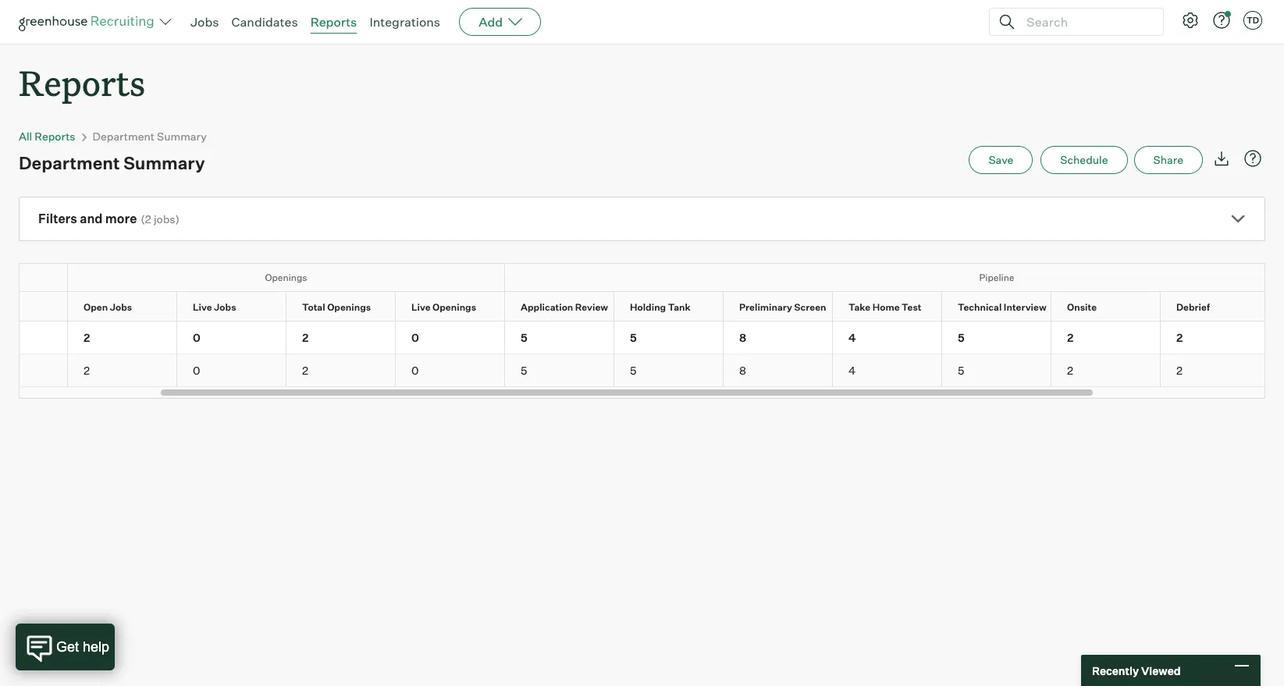 Task type: vqa. For each thing, say whether or not it's contained in the screenshot.
ONE on the bottom left
no



Task type: locate. For each thing, give the bounding box(es) containing it.
2
[[145, 212, 151, 226], [84, 331, 90, 344], [302, 331, 309, 344], [1067, 331, 1074, 344], [1176, 331, 1183, 344], [84, 364, 90, 377], [302, 364, 308, 377], [1067, 364, 1073, 377], [1176, 364, 1183, 377]]

Search text field
[[1023, 11, 1149, 33]]

schedule button
[[1041, 146, 1128, 174]]

onsite
[[1067, 301, 1097, 313]]

2 8 from the top
[[739, 364, 746, 377]]

open jobs column header
[[68, 292, 190, 321]]

all reports
[[19, 130, 75, 143]]

0 horizontal spatial live
[[193, 301, 212, 313]]

2 horizontal spatial openings
[[433, 301, 476, 313]]

review
[[575, 301, 608, 313]]

total
[[302, 301, 325, 313]]

grid
[[0, 264, 1284, 398]]

0 vertical spatial 4
[[849, 331, 856, 344]]

td
[[1247, 15, 1259, 26]]

download image
[[1212, 149, 1231, 168]]

save button
[[969, 146, 1033, 174]]

department
[[93, 130, 155, 143], [19, 152, 120, 173]]

1 live from the left
[[193, 301, 212, 313]]

reports right all
[[35, 130, 75, 143]]

live right total openings column header
[[411, 301, 431, 313]]

department summary
[[93, 130, 207, 143], [19, 152, 205, 173]]

save
[[989, 153, 1013, 166]]

live
[[193, 301, 212, 313], [411, 301, 431, 313]]

candidates
[[231, 14, 298, 30]]

greenhouse recruiting image
[[19, 12, 159, 31]]

jobs
[[190, 14, 219, 30], [110, 301, 132, 313], [214, 301, 236, 313]]

0
[[193, 331, 200, 344], [411, 331, 419, 344], [193, 364, 200, 377], [411, 364, 419, 377]]

technical interview
[[958, 301, 1047, 313]]

application
[[521, 301, 573, 313]]

8
[[739, 331, 746, 344], [739, 364, 746, 377]]

1 horizontal spatial openings
[[327, 301, 371, 313]]

1 vertical spatial department
[[19, 152, 120, 173]]

reports down greenhouse recruiting image
[[19, 59, 145, 105]]

integrations
[[370, 14, 440, 30]]

jobs inside open jobs column header
[[110, 301, 132, 313]]

recently viewed
[[1092, 664, 1181, 677]]

0 horizontal spatial openings
[[265, 272, 307, 284]]

1 column header from the top
[[0, 264, 68, 291]]

column header left open on the top of the page
[[0, 292, 81, 321]]

more
[[105, 211, 137, 227]]

debrief column header
[[1161, 292, 1283, 321]]

department right all reports
[[93, 130, 155, 143]]

4
[[849, 331, 856, 344], [849, 364, 856, 377]]

jobs for open jobs
[[110, 301, 132, 313]]

2 4 from the top
[[849, 364, 856, 377]]

live jobs column header
[[177, 292, 300, 321]]

column header
[[0, 264, 68, 291], [0, 292, 81, 321]]

debrief
[[1176, 301, 1210, 313]]

openings for live openings
[[433, 301, 476, 313]]

candidates link
[[231, 14, 298, 30]]

reports
[[310, 14, 357, 30], [19, 59, 145, 105], [35, 130, 75, 143]]

summary
[[157, 130, 207, 143], [123, 152, 205, 173]]

openings
[[265, 272, 307, 284], [327, 301, 371, 313], [433, 301, 476, 313]]

1 vertical spatial 4
[[849, 364, 856, 377]]

live for live jobs
[[193, 301, 212, 313]]

holding
[[630, 301, 666, 313]]

pipeline
[[979, 272, 1014, 284]]

preliminary screen
[[739, 301, 826, 313]]

1 8 from the top
[[739, 331, 746, 344]]

technical
[[958, 301, 1002, 313]]

live right open jobs column header
[[193, 301, 212, 313]]

jobs inside live jobs column header
[[214, 301, 236, 313]]

jobs for live jobs
[[214, 301, 236, 313]]

configure image
[[1181, 11, 1200, 30]]

grid containing 2
[[0, 264, 1284, 398]]

technical interview column header
[[942, 292, 1065, 321]]

0 vertical spatial 8
[[739, 331, 746, 344]]

open
[[84, 301, 108, 313]]

(
[[141, 212, 145, 226]]

1 vertical spatial summary
[[123, 152, 205, 173]]

1 horizontal spatial live
[[411, 301, 431, 313]]

2 live from the left
[[411, 301, 431, 313]]

1 4 from the top
[[849, 331, 856, 344]]

recently
[[1092, 664, 1139, 677]]

all
[[19, 130, 32, 143]]

column header down filters at the left
[[0, 264, 68, 291]]

1 vertical spatial column header
[[0, 292, 81, 321]]

take home test
[[849, 301, 922, 313]]

0 vertical spatial column header
[[0, 264, 68, 291]]

department down all reports link
[[19, 152, 120, 173]]

2 inside "filters and more ( 2 jobs )"
[[145, 212, 151, 226]]

1 vertical spatial 8
[[739, 364, 746, 377]]

add
[[479, 14, 503, 30]]

live openings
[[411, 301, 476, 313]]

reports right candidates
[[310, 14, 357, 30]]

0 vertical spatial summary
[[157, 130, 207, 143]]

5
[[521, 331, 528, 344], [630, 331, 637, 344], [958, 331, 965, 344], [521, 364, 527, 377], [630, 364, 637, 377], [958, 364, 964, 377]]

)
[[175, 212, 180, 226]]

department summary link
[[93, 130, 207, 143]]

integrations link
[[370, 14, 440, 30]]

2 column header from the top
[[0, 292, 81, 321]]



Task type: describe. For each thing, give the bounding box(es) containing it.
viewed
[[1141, 664, 1181, 677]]

td button
[[1244, 11, 1262, 30]]

td button
[[1240, 8, 1265, 33]]

add button
[[459, 8, 541, 36]]

take home test column header
[[833, 292, 955, 321]]

live openings column header
[[396, 292, 518, 321]]

interview
[[1004, 301, 1047, 313]]

open jobs
[[84, 301, 132, 313]]

0 vertical spatial reports
[[310, 14, 357, 30]]

filters
[[38, 211, 77, 227]]

preliminary screen column header
[[724, 292, 846, 321]]

jobs link
[[190, 14, 219, 30]]

home
[[873, 301, 900, 313]]

take
[[849, 301, 871, 313]]

filters and more ( 2 jobs )
[[38, 211, 180, 227]]

total openings
[[302, 301, 371, 313]]

schedule
[[1060, 153, 1108, 166]]

openings for total openings
[[327, 301, 371, 313]]

onsite column header
[[1052, 292, 1174, 321]]

holding tank column header
[[614, 292, 737, 321]]

jobs
[[154, 212, 175, 226]]

screen
[[794, 301, 826, 313]]

share button
[[1134, 146, 1203, 174]]

0 vertical spatial department summary
[[93, 130, 207, 143]]

0 vertical spatial department
[[93, 130, 155, 143]]

preliminary
[[739, 301, 792, 313]]

total openings column header
[[286, 292, 409, 321]]

application review column header
[[505, 292, 628, 321]]

1 vertical spatial reports
[[19, 59, 145, 105]]

all reports link
[[19, 130, 75, 143]]

reports link
[[310, 14, 357, 30]]

holding tank
[[630, 301, 691, 313]]

faq image
[[1244, 149, 1262, 168]]

2 vertical spatial reports
[[35, 130, 75, 143]]

share
[[1153, 153, 1183, 166]]

1 vertical spatial department summary
[[19, 152, 205, 173]]

live jobs
[[193, 301, 236, 313]]

live for live openings
[[411, 301, 431, 313]]

and
[[80, 211, 103, 227]]

test
[[902, 301, 922, 313]]

save and schedule this report to revisit it! element
[[969, 146, 1041, 174]]

tank
[[668, 301, 691, 313]]

application review
[[521, 301, 608, 313]]



